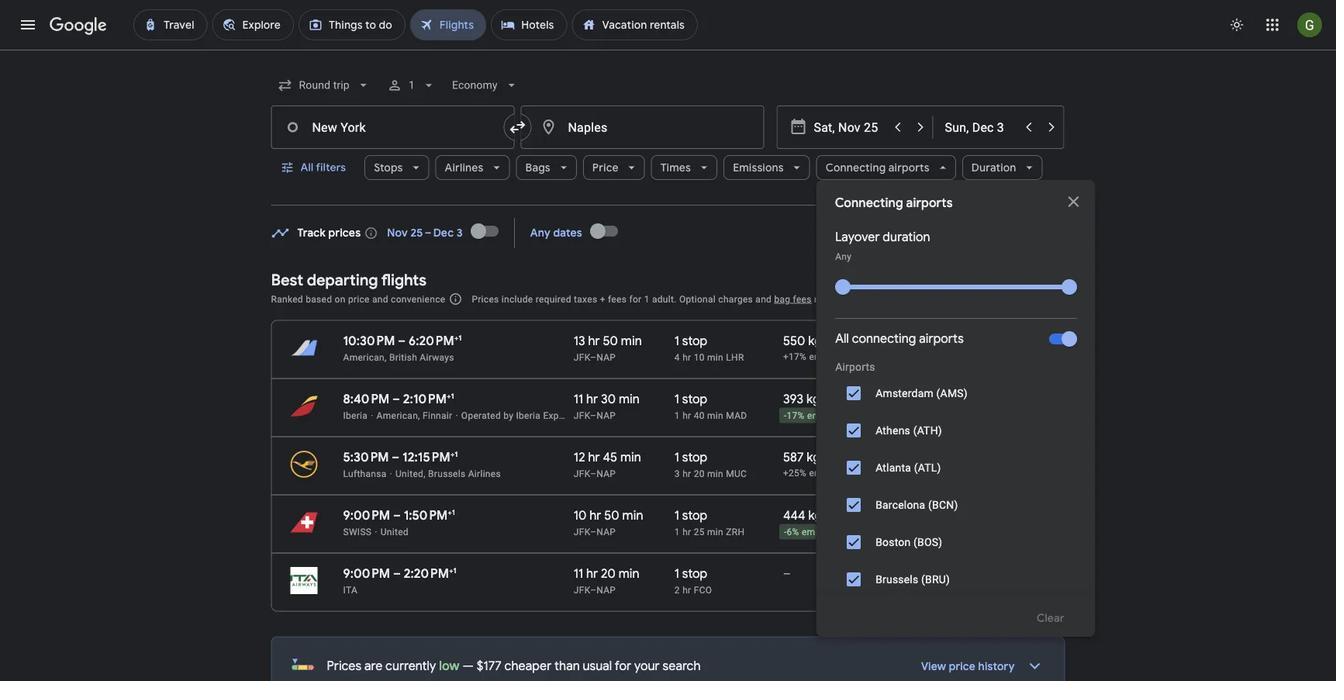Task type: vqa. For each thing, say whether or not it's contained in the screenshot.
the left Larry
no



Task type: describe. For each thing, give the bounding box(es) containing it.
1 stop flight. element for 13 hr 50 min
[[675, 333, 708, 351]]

sort
[[1000, 292, 1022, 306]]

hr inside 1 stop 1 hr 25 min zrh
[[683, 526, 691, 537]]

ranked
[[271, 294, 303, 304]]

min inside 1 stop 1 hr 40 min mad
[[707, 410, 724, 421]]

hr inside the 1 stop 4 hr 10 min lhr
[[683, 352, 691, 363]]

stop for 10 hr 50 min
[[682, 507, 708, 523]]

– inside 13 hr 50 min jfk – nap
[[590, 352, 597, 363]]

1 inside 1 stop 2 hr fco
[[675, 565, 680, 581]]

atlanta (atl)
[[875, 461, 941, 474]]

9:00 pm for 1:50 pm
[[343, 507, 390, 523]]

layover
[[835, 229, 880, 245]]

444
[[783, 507, 806, 523]]

0 vertical spatial for
[[629, 294, 642, 304]]

history
[[979, 660, 1015, 674]]

587 kg co 2
[[783, 449, 848, 467]]

2 and from the left
[[756, 294, 772, 304]]

+ for 6:20 pm
[[454, 333, 459, 342]]

include
[[502, 294, 533, 304]]

hr inside 13 hr 50 min jfk – nap
[[588, 333, 600, 349]]

– up british
[[398, 333, 406, 349]]

assistance
[[912, 294, 959, 304]]

ranked based on price and convenience
[[271, 294, 446, 304]]

convenience
[[391, 294, 446, 304]]

– up american, finnair
[[393, 391, 400, 407]]

(bcn)
[[928, 498, 958, 511]]

45
[[603, 449, 618, 465]]

prices
[[329, 226, 361, 240]]

11 for 11 hr 30 min
[[574, 391, 583, 407]]

11 for 11 hr 20 min
[[574, 565, 583, 581]]

1 inside 8:40 pm – 2:10 pm + 1
[[451, 391, 454, 401]]

(ams)
[[936, 387, 968, 399]]

Arrival time: 2:20 PM on  Sunday, November 26. text field
[[404, 565, 457, 581]]

duration button
[[963, 149, 1043, 186]]

10:30 pm
[[343, 333, 395, 349]]

duration
[[972, 161, 1017, 175]]

1 vertical spatial price
[[949, 660, 976, 674]]

min inside the 1 stop 4 hr 10 min lhr
[[707, 352, 724, 363]]

flights
[[381, 270, 427, 290]]

lhr
[[726, 352, 744, 363]]

all for all connecting airports
[[835, 331, 849, 347]]

50 for 13
[[603, 333, 618, 349]]

1 inside 9:00 pm – 1:50 pm + 1
[[452, 507, 455, 517]]

1:50 pm
[[404, 507, 448, 523]]

may
[[814, 294, 833, 304]]

layover (1 of 1) is a 3 hr 20 min layover at munich international airport in munich. element
[[675, 467, 776, 480]]

50 for 10
[[604, 507, 620, 523]]

nov 25 – dec 3
[[387, 226, 463, 240]]

2 for 587
[[843, 454, 848, 467]]

-6% emissions
[[784, 527, 847, 538]]

1 inside popup button
[[409, 79, 415, 92]]

departing
[[307, 270, 378, 290]]

brussels inside search field
[[875, 573, 918, 586]]

by:
[[1025, 292, 1041, 306]]

30
[[601, 391, 616, 407]]

- for 444
[[784, 527, 787, 538]]

min inside 10 hr 50 min jfk – nap
[[623, 507, 643, 523]]

Return text field
[[945, 106, 1017, 148]]

brussels inside best departing flights main content
[[428, 468, 466, 479]]

550 kg co 2 +17% emissions
[[783, 333, 854, 362]]

connecting airports button
[[817, 149, 956, 186]]

bags
[[526, 161, 551, 175]]

min inside 13 hr 50 min jfk – nap
[[621, 333, 642, 349]]

2 inside 1 stop 2 hr fco
[[675, 585, 680, 595]]

passenger assistance button
[[863, 294, 959, 304]]

kg for 393
[[807, 391, 820, 407]]

Arrival time: 1:50 PM on  Sunday, November 26. text field
[[404, 507, 455, 523]]

all filters button
[[271, 149, 359, 186]]

12 hr 45 min jfk – nap
[[574, 449, 641, 479]]

jfk for 13 hr 50 min
[[574, 352, 590, 363]]

airlines button
[[436, 149, 510, 186]]

any inside find the best price region
[[530, 226, 551, 240]]

stop for 11 hr 30 min
[[682, 391, 708, 407]]

jfk for 11 hr 20 min
[[574, 585, 590, 595]]

price button
[[583, 149, 645, 186]]

10 inside the 1 stop 4 hr 10 min lhr
[[694, 352, 705, 363]]

american, for american, finnair
[[377, 410, 420, 421]]

united, brussels airlines
[[396, 468, 501, 479]]

track prices
[[297, 226, 361, 240]]

total duration 11 hr 30 min. element
[[574, 391, 675, 409]]

best departing flights main content
[[271, 213, 1065, 681]]

2 for 444
[[844, 512, 850, 525]]

dates
[[553, 226, 582, 240]]

date grid button
[[843, 218, 943, 246]]

atlanta
[[875, 461, 911, 474]]

Departure time: 5:30 PM. text field
[[343, 449, 389, 465]]

layover (1 of 1) is a 2 hr layover at leonardo da vinci–fiumicino airport in rome. element
[[675, 584, 776, 596]]

low
[[439, 658, 460, 674]]

9:00 pm for 2:20 pm
[[343, 565, 390, 581]]

kg for 587
[[807, 449, 821, 465]]

operated by iberia express
[[461, 410, 578, 421]]

connecting airports inside popup button
[[826, 161, 930, 175]]

– up united
[[393, 507, 401, 523]]

leaves john f. kennedy international airport at 9:00 pm on saturday, november 25 and arrives at naples international airport at 1:50 pm on sunday, november 26. element
[[343, 507, 455, 523]]

11 hr 20 min jfk – nap
[[574, 565, 640, 595]]

25
[[694, 526, 705, 537]]

athens
[[875, 424, 910, 437]]

change appearance image
[[1219, 6, 1256, 43]]

emissions
[[733, 161, 784, 175]]

13 hr 50 min jfk – nap
[[574, 333, 642, 363]]

prices for prices include required taxes + fees for 1 adult. optional charges and bag fees may apply. passenger assistance
[[472, 294, 499, 304]]

+ for 2:20 pm
[[449, 565, 453, 575]]

emissions button
[[724, 149, 810, 186]]

stop for 13 hr 50 min
[[682, 333, 708, 349]]

hr inside 10 hr 50 min jfk – nap
[[590, 507, 602, 523]]

co for 444
[[825, 507, 844, 523]]

find the best price region
[[271, 213, 1065, 258]]

amsterdam
[[875, 387, 934, 399]]

leaves john f. kennedy international airport at 5:30 pm on saturday, november 25 and arrives at naples international airport at 12:15 pm on sunday, november 26. element
[[343, 449, 458, 465]]

cheaper
[[505, 658, 552, 674]]

date
[[883, 225, 908, 239]]

boston (bos)
[[875, 536, 942, 548]]

Departure time: 9:00 PM. text field
[[343, 507, 390, 523]]

leaves john f. kennedy international airport at 8:40 pm on saturday, november 25 and arrives at naples international airport at 2:10 pm on sunday, november 26. element
[[343, 391, 454, 407]]

american, british airways
[[343, 352, 454, 363]]

best departing flights
[[271, 270, 427, 290]]

lufthansa
[[343, 468, 387, 479]]

1 stop flight. element for 12 hr 45 min
[[675, 449, 708, 467]]

3 for 25 – dec
[[457, 226, 463, 240]]

jfk for 12 hr 45 min
[[574, 468, 590, 479]]

bag fees button
[[775, 294, 812, 304]]

hr inside 1 stop 3 hr 20 min muc
[[683, 468, 691, 479]]

1 inside 5:30 pm – 12:15 pm + 1
[[455, 449, 458, 459]]

393 kg co 2
[[783, 391, 848, 409]]

airlines inside popup button
[[445, 161, 484, 175]]

nap for 10 hr 50 min
[[597, 526, 616, 537]]

connecting
[[852, 331, 916, 347]]

fco
[[694, 585, 712, 595]]

20 inside 11 hr 20 min jfk – nap
[[601, 565, 616, 581]]

Departure time: 8:40 PM. text field
[[343, 391, 390, 407]]

min inside 11 hr 20 min jfk – nap
[[619, 565, 640, 581]]

stop for 12 hr 45 min
[[682, 449, 708, 465]]

min inside 1 stop 3 hr 20 min muc
[[707, 468, 724, 479]]

(ath)
[[913, 424, 942, 437]]

track
[[297, 226, 326, 240]]

boston
[[875, 536, 911, 548]]

emissions down '393 kg co 2'
[[807, 411, 852, 421]]

+ for 1:50 pm
[[448, 507, 452, 517]]

prices include required taxes + fees for 1 adult. optional charges and bag fees may apply. passenger assistance
[[472, 294, 959, 304]]

hr inside 12 hr 45 min jfk – nap
[[588, 449, 600, 465]]

(bru)
[[921, 573, 950, 586]]

american, for american, british airways
[[343, 352, 387, 363]]

layover (1 of 1) is a 1 hr 40 min layover at adolfo suárez madrid–barajas airport in madrid. element
[[675, 409, 776, 422]]

1 stop flight. element for 10 hr 50 min
[[675, 507, 708, 526]]

any inside layover duration any
[[835, 251, 851, 262]]

close dialog image
[[1065, 192, 1083, 211]]

athens (ath)
[[875, 424, 942, 437]]

on
[[335, 294, 346, 304]]



Task type: locate. For each thing, give the bounding box(es) containing it.
united
[[381, 526, 409, 537]]

2 left fco
[[675, 585, 680, 595]]

1 vertical spatial 20
[[601, 565, 616, 581]]

0 vertical spatial any
[[530, 226, 551, 240]]

20 down 10 hr 50 min jfk – nap
[[601, 565, 616, 581]]

jfk inside 11 hr 30 min jfk – nap
[[574, 410, 590, 421]]

8:40 pm – 2:10 pm + 1
[[343, 391, 454, 407]]

3 inside find the best price region
[[457, 226, 463, 240]]

3 inside 1 stop 3 hr 20 min muc
[[675, 468, 680, 479]]

united,
[[396, 468, 426, 479]]

jfk for 11 hr 30 min
[[574, 410, 590, 421]]

- down 393
[[784, 411, 787, 421]]

3
[[457, 226, 463, 240], [675, 468, 680, 479]]

0 horizontal spatial 10
[[574, 507, 587, 523]]

+ down united, brussels airlines on the left bottom of page
[[448, 507, 452, 517]]

sort by: button
[[994, 285, 1065, 313]]

brussels
[[428, 468, 466, 479], [875, 573, 918, 586]]

1 stop 4 hr 10 min lhr
[[675, 333, 744, 363]]

jfk for 10 hr 50 min
[[574, 526, 590, 537]]

3 right 25 – dec
[[457, 226, 463, 240]]

1 - from the top
[[784, 411, 787, 421]]

– inside 11 hr 20 min jfk – nap
[[590, 585, 597, 595]]

price
[[348, 294, 370, 304], [949, 660, 976, 674]]

550
[[783, 333, 806, 349]]

all left the filters
[[301, 161, 314, 175]]

3 for stop
[[675, 468, 680, 479]]

nap inside 12 hr 45 min jfk – nap
[[597, 468, 616, 479]]

min down 12 hr 45 min jfk – nap
[[623, 507, 643, 523]]

jfk down 12 at the bottom left of the page
[[574, 468, 590, 479]]

1 vertical spatial prices
[[327, 658, 362, 674]]

1 horizontal spatial 3
[[675, 468, 680, 479]]

0 horizontal spatial iberia
[[343, 410, 368, 421]]

12:15 pm
[[403, 449, 450, 465]]

– down the total duration 11 hr 20 min. element on the bottom of the page
[[590, 585, 597, 595]]

4 jfk from the top
[[574, 526, 590, 537]]

0 horizontal spatial prices
[[327, 658, 362, 674]]

Arrival time: 12:15 PM on  Sunday, November 26. text field
[[403, 449, 458, 465]]

4 nap from the top
[[597, 526, 616, 537]]

+ inside 10:30 pm – 6:20 pm + 1
[[454, 333, 459, 342]]

1 vertical spatial for
[[615, 658, 631, 674]]

3 down total duration 12 hr 45 min. 'element'
[[675, 468, 680, 479]]

min left the lhr
[[707, 352, 724, 363]]

+ up united, brussels airlines on the left bottom of page
[[450, 449, 455, 459]]

hr left muc
[[683, 468, 691, 479]]

Departure text field
[[814, 106, 885, 148]]

1 stop flight. element for 11 hr 20 min
[[675, 565, 708, 584]]

1 and from the left
[[372, 294, 388, 304]]

2 iberia from the left
[[516, 410, 541, 421]]

1 stop from the top
[[682, 333, 708, 349]]

view price history image
[[1017, 647, 1054, 681]]

+25%
[[783, 468, 807, 479]]

2 for 550
[[844, 338, 850, 351]]

airports down assistance on the top right of the page
[[919, 331, 964, 347]]

20 left muc
[[694, 468, 705, 479]]

0 horizontal spatial 3
[[457, 226, 463, 240]]

min right 40
[[707, 410, 724, 421]]

Arrival time: 2:10 PM on  Sunday, November 26. text field
[[403, 391, 454, 407]]

co for 550
[[825, 333, 844, 349]]

1 horizontal spatial iberia
[[516, 410, 541, 421]]

5:30 pm
[[343, 449, 389, 465]]

444 kg co 2
[[783, 507, 850, 525]]

learn more about tracked prices image
[[364, 226, 378, 240]]

1 horizontal spatial prices
[[472, 294, 499, 304]]

5 nap from the top
[[597, 585, 616, 595]]

1 horizontal spatial any
[[835, 251, 851, 262]]

kg for 444
[[809, 507, 822, 523]]

12
[[574, 449, 585, 465]]

1 horizontal spatial fees
[[793, 294, 812, 304]]

1 vertical spatial 10
[[574, 507, 587, 523]]

0 horizontal spatial and
[[372, 294, 388, 304]]

1 horizontal spatial price
[[949, 660, 976, 674]]

co up the -17% emissions
[[823, 391, 843, 407]]

1 vertical spatial american,
[[377, 410, 420, 421]]

1 fees from the left
[[608, 294, 627, 304]]

20 inside 1 stop 3 hr 20 min muc
[[694, 468, 705, 479]]

– inside 12 hr 45 min jfk – nap
[[590, 468, 597, 479]]

2 up the -17% emissions
[[843, 396, 848, 409]]

0 vertical spatial -
[[784, 411, 787, 421]]

– down total duration 13 hr 50 min. element
[[590, 352, 597, 363]]

filters
[[316, 161, 346, 175]]

co inside 587 kg co 2
[[823, 449, 843, 465]]

2 nap from the top
[[597, 410, 616, 421]]

25 – dec
[[411, 226, 454, 240]]

brussels down arrival time: 12:15 pm on  sunday, november 26. 'text field'
[[428, 468, 466, 479]]

jfk inside 12 hr 45 min jfk – nap
[[574, 468, 590, 479]]

(bos)
[[913, 536, 942, 548]]

9:00 pm up swiss
[[343, 507, 390, 523]]

0 vertical spatial 9:00 pm
[[343, 507, 390, 523]]

stop inside 1 stop 1 hr 25 min zrh
[[682, 507, 708, 523]]

– down total duration 10 hr 50 min. element
[[590, 526, 597, 537]]

any
[[530, 226, 551, 240], [835, 251, 851, 262]]

price right view
[[949, 660, 976, 674]]

+ inside 5:30 pm – 12:15 pm + 1
[[450, 449, 455, 459]]

40
[[694, 410, 705, 421]]

usual
[[583, 658, 612, 674]]

price right on
[[348, 294, 370, 304]]

all
[[301, 161, 314, 175], [835, 331, 849, 347]]

+25% emissions
[[783, 468, 854, 479]]

taxes
[[574, 294, 598, 304]]

3 1 stop flight. element from the top
[[675, 449, 708, 467]]

50 inside 10 hr 50 min jfk – nap
[[604, 507, 620, 523]]

50 right 13
[[603, 333, 618, 349]]

hr down 10 hr 50 min jfk – nap
[[586, 565, 598, 581]]

currently
[[386, 658, 436, 674]]

layover (1 of 1) is a 1 hr 25 min layover at zurich airport in zürich. element
[[675, 526, 776, 538]]

0 vertical spatial 3
[[457, 226, 463, 240]]

5:30 pm – 12:15 pm + 1
[[343, 449, 458, 465]]

hr right the 4
[[683, 352, 691, 363]]

+ down 'arrival time: 1:50 pm on  sunday, november 26.' text field
[[449, 565, 453, 575]]

2 11 from the top
[[574, 565, 583, 581]]

jfk down 13
[[574, 352, 590, 363]]

0 vertical spatial 11
[[574, 391, 583, 407]]

prices left are
[[327, 658, 362, 674]]

0 vertical spatial all
[[301, 161, 314, 175]]

1 stop 1 hr 40 min mad
[[675, 391, 747, 421]]

nap for 11 hr 20 min
[[597, 585, 616, 595]]

leaves john f. kennedy international airport at 9:00 pm on saturday, november 25 and arrives at naples international airport at 2:20 pm on sunday, november 26. element
[[343, 565, 457, 581]]

0 vertical spatial 20
[[694, 468, 705, 479]]

emissions down 587 kg co 2
[[809, 468, 854, 479]]

1 vertical spatial 11
[[574, 565, 583, 581]]

1 vertical spatial brussels
[[875, 573, 918, 586]]

hr left 40
[[683, 410, 691, 421]]

hr right 12 at the bottom left of the page
[[588, 449, 600, 465]]

connecting airports down departure text box
[[826, 161, 930, 175]]

+
[[600, 294, 606, 304], [454, 333, 459, 342], [447, 391, 451, 401], [450, 449, 455, 459], [448, 507, 452, 517], [449, 565, 453, 575]]

co up airports at the bottom of page
[[825, 333, 844, 349]]

2 1 stop flight. element from the top
[[675, 391, 708, 409]]

min down 10 hr 50 min jfk – nap
[[619, 565, 640, 581]]

0 vertical spatial airlines
[[445, 161, 484, 175]]

4 stop from the top
[[682, 507, 708, 523]]

1 button
[[381, 67, 443, 104]]

all for all filters
[[301, 161, 314, 175]]

2 - from the top
[[784, 527, 787, 538]]

any left dates
[[530, 226, 551, 240]]

1 vertical spatial airports
[[906, 195, 953, 211]]

2
[[844, 338, 850, 351], [843, 396, 848, 409], [843, 454, 848, 467], [844, 512, 850, 525], [675, 585, 680, 595]]

1 vertical spatial 3
[[675, 468, 680, 479]]

all connecting airports
[[835, 331, 964, 347]]

kg up -6% emissions
[[809, 507, 822, 523]]

emissions
[[809, 352, 854, 362], [807, 411, 852, 421], [809, 468, 854, 479], [802, 527, 847, 538]]

total duration 13 hr 50 min. element
[[574, 333, 675, 351]]

0 vertical spatial airports
[[889, 161, 930, 175]]

1 horizontal spatial 10
[[694, 352, 705, 363]]

1 stop flight. element for 11 hr 30 min
[[675, 391, 708, 409]]

nap down 30
[[597, 410, 616, 421]]

1 1 stop flight. element from the top
[[675, 333, 708, 351]]

nap inside 10 hr 50 min jfk – nap
[[597, 526, 616, 537]]

airports up the grid
[[906, 195, 953, 211]]

nap down the total duration 11 hr 20 min. element on the bottom of the page
[[597, 585, 616, 595]]

1 stop flight. element up fco
[[675, 565, 708, 584]]

kg up '+25% emissions'
[[807, 449, 821, 465]]

1 inside 1 stop 3 hr 20 min muc
[[675, 449, 680, 465]]

learn more about ranking image
[[449, 292, 463, 306]]

kg inside 444 kg co 2
[[809, 507, 822, 523]]

587
[[783, 449, 804, 465]]

stop inside 1 stop 1 hr 40 min mad
[[682, 391, 708, 407]]

layover duration any
[[835, 229, 930, 262]]

none search field containing connecting airports
[[271, 67, 1096, 681]]

airlines down operated
[[468, 468, 501, 479]]

jfk inside 10 hr 50 min jfk – nap
[[574, 526, 590, 537]]

1 11 from the top
[[574, 391, 583, 407]]

co for 587
[[823, 449, 843, 465]]

8:40 pm
[[343, 391, 390, 407]]

2 9:00 pm from the top
[[343, 565, 390, 581]]

2 up -6% emissions
[[844, 512, 850, 525]]

17%
[[787, 411, 805, 421]]

connecting inside popup button
[[826, 161, 886, 175]]

total duration 11 hr 20 min. element
[[574, 565, 675, 584]]

1 vertical spatial all
[[835, 331, 849, 347]]

1 vertical spatial 50
[[604, 507, 620, 523]]

swap origin and destination. image
[[508, 118, 527, 137]]

nap inside 13 hr 50 min jfk – nap
[[597, 352, 616, 363]]

times button
[[651, 149, 718, 186]]

nap down total duration 13 hr 50 min. element
[[597, 352, 616, 363]]

any down layover
[[835, 251, 851, 262]]

sort by:
[[1000, 292, 1041, 306]]

stop inside the 1 stop 4 hr 10 min lhr
[[682, 333, 708, 349]]

– left 2:20 pm
[[393, 565, 401, 581]]

Arrival time: 6:20 PM on  Sunday, November 26. text field
[[409, 333, 462, 349]]

stops
[[374, 161, 403, 175]]

british
[[389, 352, 417, 363]]

stop up layover (1 of 1) is a 3 hr 20 min layover at munich international airport in munich. element
[[682, 449, 708, 465]]

1 nap from the top
[[597, 352, 616, 363]]

fees right bag on the top of page
[[793, 294, 812, 304]]

kg up the -17% emissions
[[807, 391, 820, 407]]

0 vertical spatial prices
[[472, 294, 499, 304]]

prices for prices are currently low — $177 cheaper than usual for your search
[[327, 658, 362, 674]]

0 vertical spatial 50
[[603, 333, 618, 349]]

nap for 11 hr 30 min
[[597, 410, 616, 421]]

2 up '+25% emissions'
[[843, 454, 848, 467]]

jfk inside 13 hr 50 min jfk – nap
[[574, 352, 590, 363]]

2 inside 444 kg co 2
[[844, 512, 850, 525]]

+ for 12:15 pm
[[450, 449, 455, 459]]

$177
[[477, 658, 502, 674]]

 image inside best departing flights main content
[[390, 468, 393, 479]]

hr inside 1 stop 2 hr fco
[[683, 585, 691, 595]]

price
[[593, 161, 619, 175]]

barcelona
[[875, 498, 925, 511]]

all up airports at the bottom of page
[[835, 331, 849, 347]]

nap inside 11 hr 30 min jfk – nap
[[597, 410, 616, 421]]

and down flights
[[372, 294, 388, 304]]

round
[[960, 585, 985, 596]]

50 inside 13 hr 50 min jfk – nap
[[603, 333, 618, 349]]

kg inside 587 kg co 2
[[807, 449, 821, 465]]

are
[[365, 658, 383, 674]]

connecting
[[826, 161, 886, 175], [835, 195, 904, 211]]

4 1 stop flight. element from the top
[[675, 507, 708, 526]]

emissions right +17%
[[809, 352, 854, 362]]

stop up fco
[[682, 565, 708, 581]]

1 iberia from the left
[[343, 410, 368, 421]]

nap for 13 hr 50 min
[[597, 352, 616, 363]]

emissions inside 550 kg co 2 +17% emissions
[[809, 352, 854, 362]]

2 up airports at the bottom of page
[[844, 338, 850, 351]]

0 vertical spatial connecting airports
[[826, 161, 930, 175]]

50 down 12 hr 45 min jfk – nap
[[604, 507, 620, 523]]

2 for 393
[[843, 396, 848, 409]]

min inside 12 hr 45 min jfk – nap
[[621, 449, 641, 465]]

view price history
[[921, 660, 1015, 674]]

10
[[694, 352, 705, 363], [574, 507, 587, 523]]

main menu image
[[19, 16, 37, 34]]

stop up 40
[[682, 391, 708, 407]]

50
[[603, 333, 618, 349], [604, 507, 620, 523]]

2 inside '393 kg co 2'
[[843, 396, 848, 409]]

0 horizontal spatial 20
[[601, 565, 616, 581]]

1 horizontal spatial 20
[[694, 468, 705, 479]]

finnair
[[423, 410, 453, 421]]

co inside '393 kg co 2'
[[823, 391, 843, 407]]

3 stop from the top
[[682, 449, 708, 465]]

9:00 pm up ita
[[343, 565, 390, 581]]

stop inside 1 stop 3 hr 20 min muc
[[682, 449, 708, 465]]

1 stop flight. element down 40
[[675, 449, 708, 467]]

brussels down 'boston'
[[875, 573, 918, 586]]

0 horizontal spatial brussels
[[428, 468, 466, 479]]

leaves john f. kennedy international airport at 10:30 pm on saturday, november 25 and arrives at naples international airport at 6:20 pm on sunday, november 26. element
[[343, 333, 462, 349]]

1 vertical spatial connecting
[[835, 195, 904, 211]]

1 inside the 1 stop 4 hr 10 min lhr
[[675, 333, 680, 349]]

0 vertical spatial price
[[348, 294, 370, 304]]

1 inside 9:00 pm – 2:20 pm + 1
[[453, 565, 457, 575]]

1 stop flight. element up the '25'
[[675, 507, 708, 526]]

hr right 13
[[588, 333, 600, 349]]

and
[[372, 294, 388, 304], [756, 294, 772, 304]]

bag
[[775, 294, 791, 304]]

2 inside 550 kg co 2 +17% emissions
[[844, 338, 850, 351]]

grid
[[910, 225, 931, 239]]

3 nap from the top
[[597, 468, 616, 479]]

9:00 pm – 2:20 pm + 1
[[343, 565, 457, 581]]

+17%
[[783, 352, 807, 362]]

0 vertical spatial brussels
[[428, 468, 466, 479]]

1 vertical spatial airlines
[[468, 468, 501, 479]]

total duration 10 hr 50 min. element
[[574, 507, 675, 526]]

duration
[[883, 229, 930, 245]]

connecting airports
[[826, 161, 930, 175], [835, 195, 953, 211]]

 image
[[390, 468, 393, 479]]

(atl)
[[914, 461, 941, 474]]

any dates
[[530, 226, 582, 240]]

min inside 1 stop 1 hr 25 min zrh
[[707, 526, 724, 537]]

iberia down '8:40 pm' text box at the left of page
[[343, 410, 368, 421]]

None search field
[[271, 67, 1096, 681]]

11 down 10 hr 50 min jfk – nap
[[574, 565, 583, 581]]

2 stop from the top
[[682, 391, 708, 407]]

5 jfk from the top
[[574, 585, 590, 595]]

kg inside 550 kg co 2 +17% emissions
[[809, 333, 822, 349]]

airports inside popup button
[[889, 161, 930, 175]]

american, down leaves john f. kennedy international airport at 8:40 pm on saturday, november 25 and arrives at naples international airport at 2:10 pm on sunday, november 26. element in the left of the page
[[377, 410, 420, 421]]

round trip
[[960, 585, 1003, 596]]

total duration 12 hr 45 min. element
[[574, 449, 675, 467]]

stop for 11 hr 20 min
[[682, 565, 708, 581]]

nap for 12 hr 45 min
[[597, 468, 616, 479]]

fees right taxes
[[608, 294, 627, 304]]

co up -6% emissions
[[825, 507, 844, 523]]

min right 30
[[619, 391, 640, 407]]

1 stop flight. element up the 4
[[675, 333, 708, 351]]

date grid
[[883, 225, 931, 239]]

2 fees from the left
[[793, 294, 812, 304]]

None field
[[271, 71, 378, 99], [446, 71, 526, 99], [271, 71, 378, 99], [446, 71, 526, 99]]

airports
[[889, 161, 930, 175], [906, 195, 953, 211], [919, 331, 964, 347]]

Departure time: 10:30 PM. text field
[[343, 333, 395, 349]]

by
[[504, 410, 514, 421]]

2 inside 587 kg co 2
[[843, 454, 848, 467]]

0 vertical spatial connecting
[[826, 161, 886, 175]]

1 stop 3 hr 20 min muc
[[675, 449, 747, 479]]

0 horizontal spatial any
[[530, 226, 551, 240]]

0 horizontal spatial fees
[[608, 294, 627, 304]]

min left muc
[[707, 468, 724, 479]]

connecting airports up date grid button
[[835, 195, 953, 211]]

– up "united,"
[[392, 449, 400, 465]]

min right 13
[[621, 333, 642, 349]]

1 stop 2 hr fco
[[675, 565, 712, 595]]

airlines
[[445, 161, 484, 175], [468, 468, 501, 479]]

iberia
[[343, 410, 368, 421], [516, 410, 541, 421]]

and left bag on the top of page
[[756, 294, 772, 304]]

0 horizontal spatial all
[[301, 161, 314, 175]]

– down "6%"
[[783, 565, 791, 581]]

+ for 2:10 pm
[[447, 391, 451, 401]]

1 inside 10:30 pm – 6:20 pm + 1
[[459, 333, 462, 342]]

stop up the '25'
[[682, 507, 708, 523]]

stops button
[[365, 149, 429, 186]]

for
[[629, 294, 642, 304], [615, 658, 631, 674]]

barcelona (bcn)
[[875, 498, 958, 511]]

1 horizontal spatial all
[[835, 331, 849, 347]]

1 vertical spatial any
[[835, 251, 851, 262]]

nap
[[597, 352, 616, 363], [597, 410, 616, 421], [597, 468, 616, 479], [597, 526, 616, 537], [597, 585, 616, 595]]

airports
[[835, 360, 875, 373]]

kg inside '393 kg co 2'
[[807, 391, 820, 407]]

swiss
[[343, 526, 372, 537]]

0 horizontal spatial price
[[348, 294, 370, 304]]

stop up layover (1 of 1) is a 4 hr 10 min layover at heathrow airport in london. 'element'
[[682, 333, 708, 349]]

1 vertical spatial 9:00 pm
[[343, 565, 390, 581]]

1 stop flight. element
[[675, 333, 708, 351], [675, 391, 708, 409], [675, 449, 708, 467], [675, 507, 708, 526], [675, 565, 708, 584]]

co inside 444 kg co 2
[[825, 507, 844, 523]]

all inside button
[[301, 161, 314, 175]]

kg right 550
[[809, 333, 822, 349]]

co for 393
[[823, 391, 843, 407]]

2 jfk from the top
[[574, 410, 590, 421]]

airlines right "stops" popup button
[[445, 161, 484, 175]]

nap down 45 on the left
[[597, 468, 616, 479]]

jfk inside 11 hr 20 min jfk – nap
[[574, 585, 590, 595]]

0 vertical spatial 10
[[694, 352, 705, 363]]

– inside 11 hr 30 min jfk – nap
[[590, 410, 597, 421]]

loading results progress bar
[[0, 50, 1337, 53]]

11 inside 11 hr 30 min jfk – nap
[[574, 391, 583, 407]]

kg for 550
[[809, 333, 822, 349]]

1 jfk from the top
[[574, 352, 590, 363]]

– down total duration 12 hr 45 min. 'element'
[[590, 468, 597, 479]]

min inside 11 hr 30 min jfk – nap
[[619, 391, 640, 407]]

nap inside 11 hr 20 min jfk – nap
[[597, 585, 616, 595]]

hr left fco
[[683, 585, 691, 595]]

hr left the '25'
[[683, 526, 691, 537]]

jfk down total duration 10 hr 50 min. element
[[574, 526, 590, 537]]

+ up finnair
[[447, 391, 451, 401]]

5 stop from the top
[[682, 565, 708, 581]]

muc
[[726, 468, 747, 479]]

6:20 pm
[[409, 333, 454, 349]]

hr inside 11 hr 20 min jfk – nap
[[586, 565, 598, 581]]

1 vertical spatial connecting airports
[[835, 195, 953, 211]]

Departure time: 9:00 PM. text field
[[343, 565, 390, 581]]

5 1 stop flight. element from the top
[[675, 565, 708, 584]]

+ inside 9:00 pm – 2:20 pm + 1
[[449, 565, 453, 575]]

hr inside 1 stop 1 hr 40 min mad
[[683, 410, 691, 421]]

airlines inside best departing flights main content
[[468, 468, 501, 479]]

1 9:00 pm from the top
[[343, 507, 390, 523]]

+ inside 9:00 pm – 1:50 pm + 1
[[448, 507, 452, 517]]

2:20 pm
[[404, 565, 449, 581]]

emissions down 444 kg co 2
[[802, 527, 847, 538]]

11 inside 11 hr 20 min jfk – nap
[[574, 565, 583, 581]]

layover (1 of 1) is a 4 hr 10 min layover at heathrow airport in london. element
[[675, 351, 776, 363]]

– inside 10 hr 50 min jfk – nap
[[590, 526, 597, 537]]

hr inside 11 hr 30 min jfk – nap
[[586, 391, 598, 407]]

10 down 12 hr 45 min jfk – nap
[[574, 507, 587, 523]]

your
[[634, 658, 660, 674]]

connecting down departure text box
[[826, 161, 886, 175]]

0 vertical spatial american,
[[343, 352, 387, 363]]

american, down the 10:30 pm
[[343, 352, 387, 363]]

all filters
[[301, 161, 346, 175]]

11 up express
[[574, 391, 583, 407]]

- for 393
[[784, 411, 787, 421]]

search
[[663, 658, 701, 674]]

co inside 550 kg co 2 +17% emissions
[[825, 333, 844, 349]]

1 horizontal spatial and
[[756, 294, 772, 304]]

min right 45 on the left
[[621, 449, 641, 465]]

None text field
[[271, 105, 515, 149], [521, 105, 764, 149], [271, 105, 515, 149], [521, 105, 764, 149]]

11
[[574, 391, 583, 407], [574, 565, 583, 581]]

3 jfk from the top
[[574, 468, 590, 479]]

10 inside 10 hr 50 min jfk – nap
[[574, 507, 587, 523]]

nap down total duration 10 hr 50 min. element
[[597, 526, 616, 537]]

+ inside 8:40 pm – 2:10 pm + 1
[[447, 391, 451, 401]]

kg
[[809, 333, 822, 349], [807, 391, 820, 407], [807, 449, 821, 465], [809, 507, 822, 523]]

stop inside 1 stop 2 hr fco
[[682, 565, 708, 581]]

2 vertical spatial airports
[[919, 331, 964, 347]]

1 vertical spatial -
[[784, 527, 787, 538]]

jfk down the total duration 11 hr 20 min. element on the bottom of the page
[[574, 585, 590, 595]]

1 horizontal spatial brussels
[[875, 573, 918, 586]]

+ right taxes
[[600, 294, 606, 304]]

- down 444
[[784, 527, 787, 538]]



